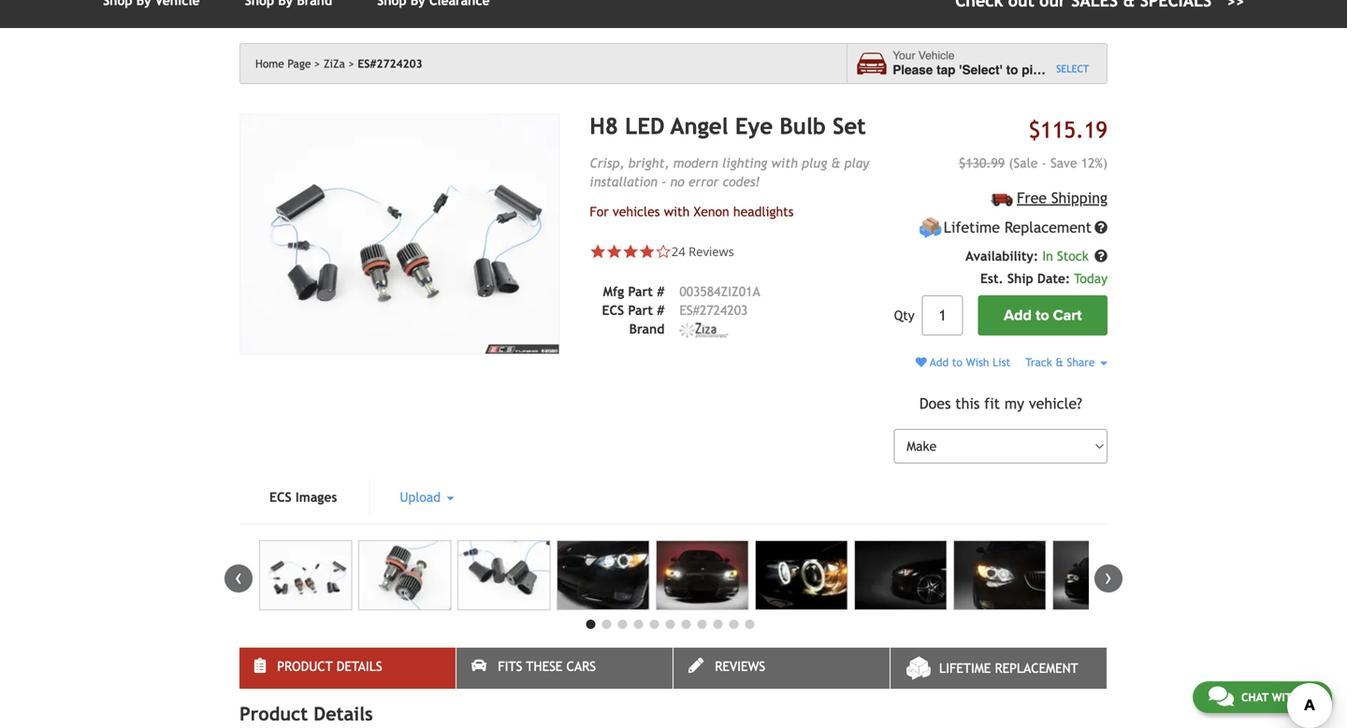 Task type: locate. For each thing, give the bounding box(es) containing it.
star image left empty star image
[[623, 244, 639, 260]]

star image down for at the left of page
[[590, 244, 606, 260]]

with left us
[[1272, 692, 1300, 705]]

add right heart image
[[930, 356, 949, 369]]

0 vertical spatial #
[[657, 284, 665, 299]]

track
[[1026, 356, 1053, 369]]

# inside the 003584ziz01a ecs part #
[[657, 303, 665, 318]]

-
[[1042, 156, 1047, 171], [662, 174, 667, 189]]

0 vertical spatial details
[[337, 660, 382, 675]]

to
[[1006, 63, 1019, 77], [1036, 307, 1050, 325], [952, 356, 963, 369]]

0 vertical spatial product
[[277, 660, 333, 675]]

add to cart button
[[978, 296, 1108, 336]]

1 vertical spatial details
[[314, 704, 373, 726]]

0 horizontal spatial add
[[930, 356, 949, 369]]

with inside chat with us link
[[1272, 692, 1300, 705]]

es#2724203 - 003584ziz01a - h8 led angel eye bulb set - crisp, bright, modern lighting with plug & play installation - no error codes! - ziza - bmw image
[[240, 114, 560, 355], [259, 541, 352, 611], [358, 541, 451, 611], [458, 541, 551, 611], [557, 541, 650, 611], [656, 541, 749, 611], [755, 541, 848, 611], [854, 541, 947, 611], [954, 541, 1046, 611], [1053, 541, 1146, 611]]

est.
[[981, 272, 1004, 286]]

error
[[689, 174, 719, 189]]

0 vertical spatial -
[[1042, 156, 1047, 171]]

to left pick
[[1006, 63, 1019, 77]]

reviews link
[[674, 649, 890, 690]]

0 horizontal spatial to
[[952, 356, 963, 369]]

details
[[337, 660, 382, 675], [314, 704, 373, 726]]

& left play
[[831, 156, 841, 171]]

0 vertical spatial question circle image
[[1095, 221, 1108, 235]]

fits these cars
[[498, 660, 596, 675]]

add down the ship
[[1004, 307, 1032, 325]]

heart image
[[916, 357, 927, 368]]

4 star image from the left
[[639, 244, 655, 260]]

1 horizontal spatial ecs
[[602, 303, 624, 318]]

a
[[1051, 63, 1058, 77]]

to left wish
[[952, 356, 963, 369]]

1 horizontal spatial to
[[1006, 63, 1019, 77]]

with left 'plug'
[[772, 156, 798, 171]]

for vehicles with xenon headlights
[[590, 204, 794, 219]]

plug
[[802, 156, 827, 171]]

24
[[672, 243, 686, 260]]

‹
[[235, 565, 242, 590]]

star image up mfg
[[606, 244, 623, 260]]

1 part from the top
[[628, 284, 653, 299]]

2 star image from the left
[[606, 244, 623, 260]]

003584ziz01a
[[680, 284, 760, 299]]

to left 'cart'
[[1036, 307, 1050, 325]]

select link
[[1057, 62, 1089, 77]]

$130.99
[[959, 156, 1005, 171]]

part inside the 003584ziz01a ecs part #
[[628, 303, 653, 318]]

free shipping image
[[992, 193, 1013, 206]]

ziza image
[[680, 323, 728, 338]]

2 part from the top
[[628, 303, 653, 318]]

wish
[[966, 356, 990, 369]]

2724203
[[700, 303, 748, 318]]

does this fit my vehicle?
[[920, 395, 1083, 412]]

question circle image
[[1095, 221, 1108, 235], [1095, 250, 1108, 263]]

0 horizontal spatial -
[[662, 174, 667, 189]]

question circle image down shipping
[[1095, 221, 1108, 235]]

vehicle
[[919, 49, 955, 62]]

product
[[277, 660, 333, 675], [240, 704, 308, 726]]

with
[[772, 156, 798, 171], [664, 204, 690, 219], [1272, 692, 1300, 705]]

1 vertical spatial reviews
[[715, 660, 766, 675]]

fit
[[985, 395, 1000, 412]]

star image left 24
[[639, 244, 655, 260]]

- left the save
[[1042, 156, 1047, 171]]

1 vertical spatial lifetime
[[940, 662, 991, 677]]

0 vertical spatial ecs
[[602, 303, 624, 318]]

tap
[[937, 63, 956, 77]]

2 vertical spatial to
[[952, 356, 963, 369]]

1 vertical spatial replacement
[[995, 662, 1079, 677]]

12%)
[[1082, 156, 1108, 171]]

ecs left images on the left
[[269, 490, 292, 505]]

ecs down mfg
[[602, 303, 624, 318]]

lifetime replacement
[[944, 219, 1092, 236], [940, 662, 1079, 677]]

star image
[[590, 244, 606, 260], [606, 244, 623, 260], [623, 244, 639, 260], [639, 244, 655, 260]]

1 vertical spatial to
[[1036, 307, 1050, 325]]

part right mfg
[[628, 284, 653, 299]]

track & share button
[[1026, 356, 1108, 369]]

with down no
[[664, 204, 690, 219]]

1 question circle image from the top
[[1095, 221, 1108, 235]]

cart
[[1053, 307, 1082, 325]]

1 horizontal spatial add
[[1004, 307, 1032, 325]]

add to wish list link
[[916, 356, 1011, 369]]

1 vertical spatial -
[[662, 174, 667, 189]]

&
[[831, 156, 841, 171], [1056, 356, 1064, 369]]

0 horizontal spatial &
[[831, 156, 841, 171]]

0 vertical spatial &
[[831, 156, 841, 171]]

your
[[893, 49, 916, 62]]

1 vertical spatial part
[[628, 303, 653, 318]]

1 vertical spatial add
[[930, 356, 949, 369]]

these
[[526, 660, 563, 675]]

es# 2724203 brand
[[629, 303, 748, 337]]

0 vertical spatial to
[[1006, 63, 1019, 77]]

2 horizontal spatial to
[[1036, 307, 1050, 325]]

to for add to wish list
[[952, 356, 963, 369]]

2 question circle image from the top
[[1095, 250, 1108, 263]]

0 vertical spatial add
[[1004, 307, 1032, 325]]

lifetime
[[944, 219, 1000, 236], [940, 662, 991, 677]]

- inside crisp, bright, modern lighting with plug & play installation - no error codes!
[[662, 174, 667, 189]]

replacement inside 'lifetime replacement' link
[[995, 662, 1079, 677]]

2 # from the top
[[657, 303, 665, 318]]

1 vertical spatial with
[[664, 204, 690, 219]]

mfg part #
[[603, 284, 665, 299]]

no
[[670, 174, 685, 189]]

to inside button
[[1036, 307, 1050, 325]]

brand
[[629, 322, 665, 337]]

images
[[296, 490, 337, 505]]

#
[[657, 284, 665, 299], [657, 303, 665, 318]]

- left no
[[662, 174, 667, 189]]

does
[[920, 395, 951, 412]]

bulb
[[780, 113, 826, 139]]

empty star image
[[655, 244, 672, 260]]

1 horizontal spatial with
[[772, 156, 798, 171]]

0 horizontal spatial with
[[664, 204, 690, 219]]

1 vertical spatial product
[[240, 704, 308, 726]]

2 horizontal spatial with
[[1272, 692, 1300, 705]]

0 vertical spatial with
[[772, 156, 798, 171]]

1 horizontal spatial -
[[1042, 156, 1047, 171]]

1 vertical spatial ecs
[[269, 490, 292, 505]]

question circle image up today in the right of the page
[[1095, 250, 1108, 263]]

free
[[1017, 189, 1047, 207]]

to inside your vehicle please tap 'select' to pick a vehicle
[[1006, 63, 1019, 77]]

1 vertical spatial question circle image
[[1095, 250, 1108, 263]]

1 vertical spatial #
[[657, 303, 665, 318]]

0 vertical spatial reviews
[[689, 243, 734, 260]]

list
[[993, 356, 1011, 369]]

lifetime replacement link
[[891, 649, 1107, 690]]

ecs
[[602, 303, 624, 318], [269, 490, 292, 505]]

# up brand
[[657, 303, 665, 318]]

0 vertical spatial lifetime replacement
[[944, 219, 1092, 236]]

crisp,
[[590, 156, 625, 171]]

0 vertical spatial lifetime
[[944, 219, 1000, 236]]

crisp, bright, modern lighting with plug & play installation - no error codes!
[[590, 156, 869, 189]]

# up es# 2724203 brand
[[657, 284, 665, 299]]

0 vertical spatial part
[[628, 284, 653, 299]]

chat with us
[[1242, 692, 1317, 705]]

for
[[590, 204, 609, 219]]

2 vertical spatial with
[[1272, 692, 1300, 705]]

None text field
[[922, 296, 964, 336]]

part up brand
[[628, 303, 653, 318]]

product details
[[277, 660, 382, 675], [240, 704, 373, 726]]

1 vertical spatial product details
[[240, 704, 373, 726]]

replacement
[[1005, 219, 1092, 236], [995, 662, 1079, 677]]

add inside button
[[1004, 307, 1032, 325]]

1 vertical spatial lifetime replacement
[[940, 662, 1079, 677]]

1 vertical spatial &
[[1056, 356, 1064, 369]]

& right track
[[1056, 356, 1064, 369]]



Task type: describe. For each thing, give the bounding box(es) containing it.
vehicle
[[1062, 63, 1105, 77]]

24 reviews link
[[672, 243, 734, 260]]

ziza link
[[324, 57, 354, 70]]

pick
[[1022, 63, 1048, 77]]

ecs images link
[[240, 479, 367, 517]]

question circle image for in stock
[[1095, 250, 1108, 263]]

add to cart
[[1004, 307, 1082, 325]]

add for add to wish list
[[930, 356, 949, 369]]

h8 led angel eye bulb set
[[590, 113, 866, 139]]

please
[[893, 63, 933, 77]]

h8
[[590, 113, 618, 139]]

product details link
[[240, 649, 456, 690]]

track & share
[[1026, 356, 1099, 369]]

upload
[[400, 490, 445, 505]]

with inside crisp, bright, modern lighting with plug & play installation - no error codes!
[[772, 156, 798, 171]]

add to wish list
[[927, 356, 1011, 369]]

save
[[1051, 156, 1078, 171]]

cars
[[567, 660, 596, 675]]

ecs images
[[269, 490, 337, 505]]

3 star image from the left
[[623, 244, 639, 260]]

select
[[1057, 63, 1089, 75]]

us
[[1303, 692, 1317, 705]]

this
[[956, 395, 980, 412]]

mfg
[[603, 284, 624, 299]]

date:
[[1038, 272, 1071, 286]]

your vehicle please tap 'select' to pick a vehicle
[[893, 49, 1105, 77]]

xenon
[[694, 204, 730, 219]]

0 horizontal spatial ecs
[[269, 490, 292, 505]]

& inside crisp, bright, modern lighting with plug & play installation - no error codes!
[[831, 156, 841, 171]]

availability:
[[966, 249, 1039, 264]]

page
[[288, 57, 311, 70]]

qty
[[894, 308, 915, 323]]

fits
[[498, 660, 522, 675]]

play
[[845, 156, 869, 171]]

fits these cars link
[[457, 649, 673, 690]]

0 vertical spatial replacement
[[1005, 219, 1092, 236]]

vehicle?
[[1029, 395, 1083, 412]]

1 star image from the left
[[590, 244, 606, 260]]

my
[[1005, 395, 1025, 412]]

› link
[[1095, 565, 1123, 593]]

003584ziz01a ecs part #
[[602, 284, 760, 318]]

led
[[625, 113, 665, 139]]

shipping
[[1052, 189, 1108, 207]]

share
[[1067, 356, 1095, 369]]

$130.99 (sale - save 12%)
[[959, 156, 1108, 171]]

bright,
[[629, 156, 670, 171]]

home page link
[[255, 57, 320, 70]]

stock
[[1057, 249, 1089, 264]]

ship
[[1008, 272, 1034, 286]]

free shipping
[[1017, 189, 1108, 207]]

question circle image for lifetime replacement
[[1095, 221, 1108, 235]]

eye
[[735, 113, 773, 139]]

24 reviews
[[672, 243, 734, 260]]

ecs inside the 003584ziz01a ecs part #
[[602, 303, 624, 318]]

home page
[[255, 57, 311, 70]]

angel
[[671, 113, 729, 139]]

headlights
[[734, 204, 794, 219]]

availability: in stock
[[966, 249, 1093, 264]]

in
[[1043, 249, 1053, 264]]

1 horizontal spatial &
[[1056, 356, 1064, 369]]

‹ link
[[225, 565, 253, 593]]

ziza
[[324, 57, 345, 70]]

installation
[[590, 174, 658, 189]]

›
[[1105, 565, 1113, 590]]

es#2724203
[[358, 57, 423, 70]]

lifetime replacement inside 'lifetime replacement' link
[[940, 662, 1079, 677]]

details inside product details link
[[337, 660, 382, 675]]

add for add to cart
[[1004, 307, 1032, 325]]

0 vertical spatial product details
[[277, 660, 382, 675]]

lighting
[[722, 156, 768, 171]]

chat with us link
[[1193, 682, 1333, 714]]

115.19
[[1041, 117, 1108, 143]]

chat
[[1242, 692, 1269, 705]]

to for add to cart
[[1036, 307, 1050, 325]]

set
[[833, 113, 866, 139]]

home
[[255, 57, 284, 70]]

modern
[[673, 156, 718, 171]]

1 # from the top
[[657, 284, 665, 299]]

this product is lifetime replacement eligible image
[[919, 216, 942, 240]]

(sale
[[1009, 156, 1038, 171]]

vehicles
[[613, 204, 660, 219]]

upload button
[[370, 479, 484, 517]]

comments image
[[1209, 686, 1234, 708]]

codes!
[[723, 174, 760, 189]]

est. ship date: today
[[981, 272, 1108, 286]]



Task type: vqa. For each thing, say whether or not it's contained in the screenshot.
#
yes



